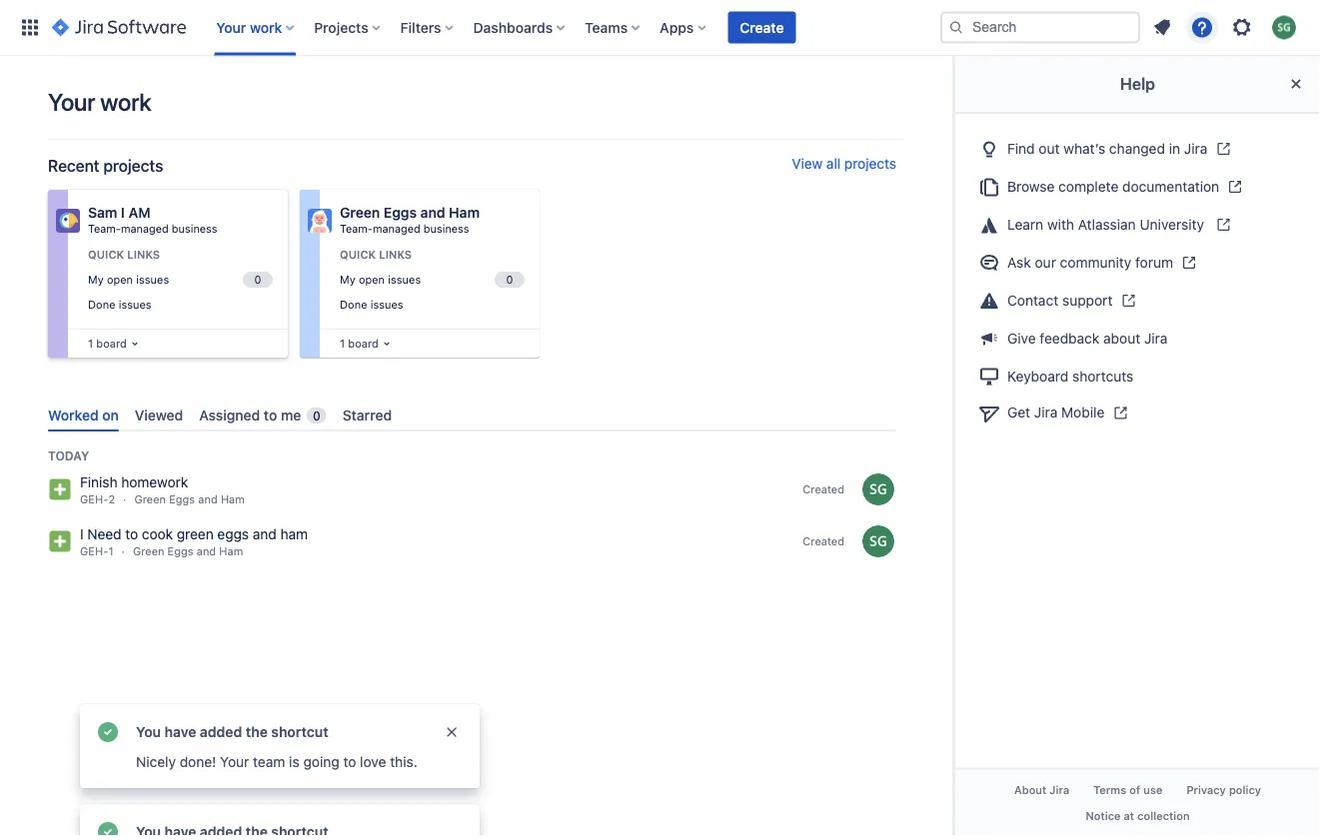 Task type: locate. For each thing, give the bounding box(es) containing it.
0 horizontal spatial links
[[127, 248, 160, 261]]

collection
[[1137, 809, 1190, 822]]

1 horizontal spatial 1
[[108, 545, 113, 558]]

board up on
[[96, 337, 127, 350]]

1 vertical spatial to
[[125, 526, 138, 543]]

1 horizontal spatial done issues link
[[336, 293, 528, 316]]

open
[[107, 273, 133, 286], [359, 273, 385, 286]]

open up 1 board popup button
[[359, 273, 385, 286]]

board image
[[127, 336, 143, 352], [379, 336, 395, 352]]

business inside sam i am team-managed business
[[172, 222, 217, 235]]

0 vertical spatial ·
[[123, 493, 126, 506]]

help image
[[1190, 15, 1214, 39]]

of
[[1130, 784, 1140, 797]]

2 done issues link from the left
[[336, 293, 528, 316]]

1 horizontal spatial your work
[[216, 19, 282, 35]]

geh- inside "i need to cook green eggs and ham geh-1 · green eggs and ham"
[[80, 545, 108, 558]]

0 vertical spatial your
[[216, 19, 246, 35]]

teams button
[[579, 11, 648, 43]]

on
[[102, 407, 119, 423]]

1 down need
[[108, 545, 113, 558]]

2 quick links from the left
[[340, 248, 412, 261]]

1 done issues from the left
[[88, 298, 151, 311]]

notice at collection link
[[1074, 803, 1202, 829]]

sam green image
[[862, 474, 894, 506]]

1 geh- from the top
[[80, 493, 108, 506]]

i inside sam i am team-managed business
[[121, 204, 125, 221]]

0 vertical spatial ham
[[449, 204, 480, 221]]

my open issues down sam i am team-managed business
[[88, 273, 169, 286]]

green
[[340, 204, 380, 221], [134, 493, 166, 506], [133, 545, 164, 558]]

work left projects
[[250, 19, 282, 35]]

projects button
[[308, 11, 388, 43]]

keyboard shortcuts
[[1007, 368, 1134, 384]]

0 horizontal spatial i
[[80, 526, 84, 543]]

1 my open issues from the left
[[88, 273, 169, 286]]

1 my from the left
[[88, 273, 104, 286]]

to left cook
[[125, 526, 138, 543]]

managed inside green eggs and ham team-managed business
[[373, 222, 420, 235]]

1 board up on
[[88, 337, 127, 350]]

0 vertical spatial your work
[[216, 19, 282, 35]]

done issues link up 1 board popup button
[[336, 293, 528, 316]]

privacy policy
[[1187, 784, 1261, 797]]

0 vertical spatial eggs
[[384, 204, 417, 221]]

you have added the shortcut
[[136, 724, 328, 741]]

1 for green eggs and ham
[[340, 337, 345, 350]]

1 open from the left
[[107, 273, 133, 286]]

success image
[[96, 821, 120, 837]]

your work button
[[210, 11, 302, 43]]

learn with atlassian university
[[1007, 216, 1208, 232]]

1 up worked on
[[88, 337, 93, 350]]

and
[[420, 204, 445, 221], [198, 493, 218, 506], [253, 526, 277, 543], [197, 545, 216, 558]]

your
[[216, 19, 246, 35], [48, 88, 95, 116], [220, 754, 249, 771]]

1 my open issues link from the left
[[84, 269, 276, 291]]

geh- down finish at the bottom left of page
[[80, 493, 108, 506]]

· down finish homework geh-2 · green eggs and ham
[[121, 545, 125, 558]]

done issues link for am
[[84, 293, 276, 316]]

2 horizontal spatial to
[[343, 754, 356, 771]]

2 team- from the left
[[340, 222, 373, 235]]

my up 1 board dropdown button
[[88, 273, 104, 286]]

done for sam i am
[[88, 298, 115, 311]]

2 1 board from the left
[[340, 337, 379, 350]]

contact support
[[1007, 292, 1113, 308]]

· inside finish homework geh-2 · green eggs and ham
[[123, 493, 126, 506]]

1 vertical spatial created
[[803, 535, 845, 548]]

ask
[[1007, 254, 1031, 270]]

and inside finish homework geh-2 · green eggs and ham
[[198, 493, 218, 506]]

quick links
[[88, 248, 160, 261], [340, 248, 412, 261]]

1 horizontal spatial managed
[[373, 222, 420, 235]]

1 vertical spatial geh-
[[80, 545, 108, 558]]

0 vertical spatial work
[[250, 19, 282, 35]]

terms of use link
[[1082, 778, 1175, 803]]

1 board from the left
[[96, 337, 127, 350]]

board inside popup button
[[348, 337, 379, 350]]

board inside dropdown button
[[96, 337, 127, 350]]

1 horizontal spatial open
[[359, 273, 385, 286]]

dashboards
[[473, 19, 553, 35]]

1 horizontal spatial quick links
[[340, 248, 412, 261]]

2 done from the left
[[340, 298, 367, 311]]

1 horizontal spatial to
[[264, 407, 277, 423]]

1 team- from the left
[[88, 222, 121, 235]]

team-
[[88, 222, 121, 235], [340, 222, 373, 235]]

tab list
[[40, 399, 904, 432]]

0 horizontal spatial projects
[[103, 156, 163, 175]]

1 inside "i need to cook green eggs and ham geh-1 · green eggs and ham"
[[108, 545, 113, 558]]

0 horizontal spatial business
[[172, 222, 217, 235]]

my for sam
[[88, 273, 104, 286]]

1 board inside popup button
[[340, 337, 379, 350]]

green inside green eggs and ham team-managed business
[[340, 204, 380, 221]]

tab list containing worked on
[[40, 399, 904, 432]]

banner
[[0, 0, 1320, 56]]

1 vertical spatial ham
[[221, 493, 245, 506]]

my open issues link for am
[[84, 269, 276, 291]]

1 vertical spatial ·
[[121, 545, 125, 558]]

view all projects link
[[792, 155, 896, 176]]

view
[[792, 155, 823, 172]]

my up 1 board popup button
[[340, 273, 356, 286]]

open for sam
[[107, 273, 133, 286]]

2 done issues from the left
[[340, 298, 403, 311]]

1 board for green
[[340, 337, 379, 350]]

1 horizontal spatial done issues
[[340, 298, 403, 311]]

board image inside dropdown button
[[127, 336, 143, 352]]

board image for eggs
[[379, 336, 395, 352]]

quick links down am
[[88, 248, 160, 261]]

quick for green
[[340, 248, 376, 261]]

community
[[1060, 254, 1132, 270]]

done up 1 board dropdown button
[[88, 298, 115, 311]]

0 horizontal spatial to
[[125, 526, 138, 543]]

1 done from the left
[[88, 298, 115, 311]]

1 horizontal spatial links
[[379, 248, 412, 261]]

1 quick links from the left
[[88, 248, 160, 261]]

1 inside dropdown button
[[88, 337, 93, 350]]

give feedback about jira link
[[971, 320, 1304, 357]]

to left love
[[343, 754, 356, 771]]

1 created from the top
[[803, 483, 845, 496]]

1 vertical spatial work
[[100, 88, 151, 116]]

quick down green eggs and ham team-managed business on the top of the page
[[340, 248, 376, 261]]

issues down sam i am team-managed business
[[136, 273, 169, 286]]

0 horizontal spatial your work
[[48, 88, 151, 116]]

2 my open issues from the left
[[340, 273, 421, 286]]

ham inside finish homework geh-2 · green eggs and ham
[[221, 493, 245, 506]]

1 done issues link from the left
[[84, 293, 276, 316]]

get jira mobile
[[1007, 404, 1105, 421]]

green
[[177, 526, 214, 543]]

your work left projects
[[216, 19, 282, 35]]

0 vertical spatial created
[[803, 483, 845, 496]]

board up starred
[[348, 337, 379, 350]]

2 quick from the left
[[340, 248, 376, 261]]

to left me
[[264, 407, 277, 423]]

1 horizontal spatial business
[[424, 222, 469, 235]]

2 my open issues link from the left
[[336, 269, 528, 291]]

0 horizontal spatial open
[[107, 273, 133, 286]]

0 horizontal spatial done issues
[[88, 298, 151, 311]]

notice at collection
[[1086, 809, 1190, 822]]

primary element
[[12, 0, 940, 55]]

1 horizontal spatial quick
[[340, 248, 376, 261]]

1 vertical spatial your work
[[48, 88, 151, 116]]

0 horizontal spatial quick links
[[88, 248, 160, 261]]

and inside green eggs and ham team-managed business
[[420, 204, 445, 221]]

0 horizontal spatial managed
[[121, 222, 169, 235]]

2 business from the left
[[424, 222, 469, 235]]

0 horizontal spatial done
[[88, 298, 115, 311]]

2 vertical spatial eggs
[[167, 545, 193, 558]]

work up the recent projects
[[100, 88, 151, 116]]

recent
[[48, 156, 99, 175]]

2 my from the left
[[340, 273, 356, 286]]

eggs inside finish homework geh-2 · green eggs and ham
[[169, 493, 195, 506]]

0 horizontal spatial 1
[[88, 337, 93, 350]]

what's
[[1064, 140, 1106, 157]]

1 horizontal spatial team-
[[340, 222, 373, 235]]

about jira
[[1014, 784, 1070, 797]]

0 horizontal spatial my
[[88, 273, 104, 286]]

board image inside popup button
[[379, 336, 395, 352]]

0 horizontal spatial team-
[[88, 222, 121, 235]]

2 open from the left
[[359, 273, 385, 286]]

links down sam i am team-managed business
[[127, 248, 160, 261]]

my open issues
[[88, 273, 169, 286], [340, 273, 421, 286]]

2 created from the top
[[803, 535, 845, 548]]

1 inside popup button
[[340, 337, 345, 350]]

1 horizontal spatial my
[[340, 273, 356, 286]]

my
[[88, 273, 104, 286], [340, 273, 356, 286]]

board for sam
[[96, 337, 127, 350]]

0 vertical spatial geh-
[[80, 493, 108, 506]]

1 board inside dropdown button
[[88, 337, 127, 350]]

1 quick from the left
[[88, 248, 124, 261]]

issues down green eggs and ham team-managed business on the top of the page
[[388, 273, 421, 286]]

1 horizontal spatial my open issues link
[[336, 269, 528, 291]]

about
[[1014, 784, 1047, 797]]

2
[[108, 493, 115, 506]]

terms
[[1094, 784, 1127, 797]]

1 links from the left
[[127, 248, 160, 261]]

1 horizontal spatial projects
[[844, 155, 896, 172]]

geh- down need
[[80, 545, 108, 558]]

board image up the viewed
[[127, 336, 143, 352]]

1 horizontal spatial done
[[340, 298, 367, 311]]

1 horizontal spatial board
[[348, 337, 379, 350]]

managed
[[121, 222, 169, 235], [373, 222, 420, 235]]

team- inside sam i am team-managed business
[[88, 222, 121, 235]]

2 links from the left
[[379, 248, 412, 261]]

my open issues link down green eggs and ham team-managed business on the top of the page
[[336, 269, 528, 291]]

created for ham
[[803, 535, 845, 548]]

·
[[123, 493, 126, 506], [121, 545, 125, 558]]

done issues for green
[[340, 298, 403, 311]]

0 horizontal spatial quick
[[88, 248, 124, 261]]

0 horizontal spatial done issues link
[[84, 293, 276, 316]]

done issues up 1 board dropdown button
[[88, 298, 151, 311]]

1 1 board from the left
[[88, 337, 127, 350]]

Search field
[[940, 11, 1140, 43]]

0 horizontal spatial my open issues link
[[84, 269, 276, 291]]

1 vertical spatial i
[[80, 526, 84, 543]]

board
[[96, 337, 127, 350], [348, 337, 379, 350]]

2 geh- from the top
[[80, 545, 108, 558]]

2 vertical spatial your
[[220, 754, 249, 771]]

1 horizontal spatial i
[[121, 204, 125, 221]]

done issues up 1 board popup button
[[340, 298, 403, 311]]

homework
[[121, 474, 188, 491]]

1 horizontal spatial work
[[250, 19, 282, 35]]

quick down sam at the left top
[[88, 248, 124, 261]]

ham
[[449, 204, 480, 221], [221, 493, 245, 506], [219, 545, 243, 558]]

your work up the recent projects
[[48, 88, 151, 116]]

1 board image from the left
[[127, 336, 143, 352]]

2 vertical spatial ham
[[219, 545, 243, 558]]

quick links down green eggs and ham team-managed business on the top of the page
[[340, 248, 412, 261]]

keyboard
[[1007, 368, 1069, 384]]

1 horizontal spatial board image
[[379, 336, 395, 352]]

i left am
[[121, 204, 125, 221]]

appswitcher icon image
[[18, 15, 42, 39]]

links for i
[[127, 248, 160, 261]]

assigned to me
[[199, 407, 301, 423]]

0 horizontal spatial 1 board
[[88, 337, 127, 350]]

2 board from the left
[[348, 337, 379, 350]]

jira software image
[[52, 15, 186, 39], [52, 15, 186, 39]]

jira
[[1184, 140, 1208, 157], [1144, 330, 1168, 347], [1034, 404, 1058, 421], [1050, 784, 1070, 797]]

work
[[250, 19, 282, 35], [100, 88, 151, 116]]

2 vertical spatial green
[[133, 545, 164, 558]]

projects up am
[[103, 156, 163, 175]]

open up 1 board dropdown button
[[107, 273, 133, 286]]

my open issues link down sam i am team-managed business
[[84, 269, 276, 291]]

1 horizontal spatial my open issues
[[340, 273, 421, 286]]

my open issues up 1 board popup button
[[340, 273, 421, 286]]

· right 2
[[123, 493, 126, 506]]

1 vertical spatial green
[[134, 493, 166, 506]]

1 managed from the left
[[121, 222, 169, 235]]

0 horizontal spatial my open issues
[[88, 273, 169, 286]]

1 board up starred
[[340, 337, 379, 350]]

projects right all
[[844, 155, 896, 172]]

1 vertical spatial eggs
[[169, 493, 195, 506]]

1 up starred
[[340, 337, 345, 350]]

0 horizontal spatial board
[[96, 337, 127, 350]]

dismiss image
[[444, 725, 460, 741]]

added
[[200, 724, 242, 741]]

sam
[[88, 204, 117, 221]]

feedback
[[1040, 330, 1100, 347]]

0 vertical spatial i
[[121, 204, 125, 221]]

2 managed from the left
[[373, 222, 420, 235]]

my open issues link
[[84, 269, 276, 291], [336, 269, 528, 291]]

1 board for sam
[[88, 337, 127, 350]]

about jira button
[[1002, 778, 1082, 803]]

0 horizontal spatial board image
[[127, 336, 143, 352]]

i
[[121, 204, 125, 221], [80, 526, 84, 543]]

board image up starred
[[379, 336, 395, 352]]

done issues link up 1 board dropdown button
[[84, 293, 276, 316]]

love
[[360, 754, 386, 771]]

2 horizontal spatial 1
[[340, 337, 345, 350]]

2 vertical spatial to
[[343, 754, 356, 771]]

starred
[[343, 407, 392, 423]]

created left sam green image
[[803, 535, 845, 548]]

browse complete documentation
[[1007, 178, 1219, 195]]

1 horizontal spatial 1 board
[[340, 337, 379, 350]]

1 business from the left
[[172, 222, 217, 235]]

created left sam green icon at the right of the page
[[803, 483, 845, 496]]

i left need
[[80, 526, 84, 543]]

to
[[264, 407, 277, 423], [125, 526, 138, 543], [343, 754, 356, 771]]

2 board image from the left
[[379, 336, 395, 352]]

with
[[1047, 216, 1074, 232]]

done up 1 board popup button
[[340, 298, 367, 311]]

out
[[1039, 140, 1060, 157]]

links down green eggs and ham team-managed business on the top of the page
[[379, 248, 412, 261]]

issues up 1 board popup button
[[370, 298, 403, 311]]

about
[[1103, 330, 1141, 347]]

keyboard shortcuts link
[[971, 357, 1304, 394]]

business
[[172, 222, 217, 235], [424, 222, 469, 235]]

0 vertical spatial green
[[340, 204, 380, 221]]



Task type: describe. For each thing, give the bounding box(es) containing it.
contact
[[1007, 292, 1059, 308]]

issues up 1 board dropdown button
[[119, 298, 151, 311]]

search image
[[948, 19, 964, 35]]

use
[[1144, 784, 1163, 797]]

terms of use
[[1094, 784, 1163, 797]]

apps button
[[654, 11, 714, 43]]

get jira mobile link
[[971, 394, 1304, 432]]

viewed
[[135, 407, 183, 423]]

teams
[[585, 19, 628, 35]]

to inside "i need to cook green eggs and ham geh-1 · green eggs and ham"
[[125, 526, 138, 543]]

i inside "i need to cook green eggs and ham geh-1 · green eggs and ham"
[[80, 526, 84, 543]]

nicely done! your team is going to love this.
[[136, 754, 418, 771]]

your inside dropdown button
[[216, 19, 246, 35]]

ask our community forum
[[1007, 254, 1173, 270]]

cook
[[142, 526, 173, 543]]

today
[[48, 449, 89, 463]]

team
[[253, 754, 285, 771]]

ham
[[280, 526, 308, 543]]

success image
[[96, 721, 120, 745]]

create
[[740, 19, 784, 35]]

eggs
[[217, 526, 249, 543]]

support
[[1062, 292, 1113, 308]]

give feedback about jira
[[1007, 330, 1168, 347]]

is
[[289, 754, 299, 771]]

complete
[[1059, 178, 1119, 195]]

1 board button
[[84, 333, 143, 355]]

in
[[1169, 140, 1180, 157]]

0 vertical spatial to
[[264, 407, 277, 423]]

ham inside "i need to cook green eggs and ham geh-1 · green eggs and ham"
[[219, 545, 243, 558]]

all
[[826, 155, 841, 172]]

open for green
[[359, 273, 385, 286]]

me
[[281, 407, 301, 423]]

filters button
[[394, 11, 461, 43]]

mobile
[[1061, 404, 1105, 421]]

the
[[246, 724, 268, 741]]

contact support link
[[971, 282, 1304, 320]]

browse
[[1007, 178, 1055, 195]]

notice
[[1086, 809, 1121, 822]]

give
[[1007, 330, 1036, 347]]

atlassian
[[1078, 216, 1136, 232]]

notifications image
[[1150, 15, 1174, 39]]

shortcut
[[271, 724, 328, 741]]

banner containing your work
[[0, 0, 1320, 56]]

am
[[128, 204, 150, 221]]

settings image
[[1230, 15, 1254, 39]]

eggs inside green eggs and ham team-managed business
[[384, 204, 417, 221]]

finish
[[80, 474, 117, 491]]

1 for sam i am
[[88, 337, 93, 350]]

0 horizontal spatial work
[[100, 88, 151, 116]]

this.
[[390, 754, 418, 771]]

privacy policy link
[[1175, 778, 1273, 803]]

green inside "i need to cook green eggs and ham geh-1 · green eggs and ham"
[[133, 545, 164, 558]]

apps
[[660, 19, 694, 35]]

managed inside sam i am team-managed business
[[121, 222, 169, 235]]

done issues link for and
[[336, 293, 528, 316]]

my open issues link for and
[[336, 269, 528, 291]]

eggs inside "i need to cook green eggs and ham geh-1 · green eggs and ham"
[[167, 545, 193, 558]]

find out what's changed in jira link
[[971, 130, 1304, 168]]

finish homework geh-2 · green eggs and ham
[[80, 474, 245, 506]]

my open issues for i
[[88, 273, 169, 286]]

quick for sam
[[88, 248, 124, 261]]

my open issues for eggs
[[340, 273, 421, 286]]

dashboards button
[[467, 11, 573, 43]]

done for green eggs and ham
[[340, 298, 367, 311]]

have
[[164, 724, 196, 741]]

· inside "i need to cook green eggs and ham geh-1 · green eggs and ham"
[[121, 545, 125, 558]]

links for eggs
[[379, 248, 412, 261]]

learn
[[1007, 216, 1044, 232]]

university
[[1140, 216, 1204, 232]]

jira inside button
[[1050, 784, 1070, 797]]

close image
[[1284, 72, 1308, 96]]

get
[[1007, 404, 1030, 421]]

shortcuts
[[1072, 368, 1134, 384]]

need
[[87, 526, 121, 543]]

business inside green eggs and ham team-managed business
[[424, 222, 469, 235]]

at
[[1124, 809, 1134, 822]]

geh- inside finish homework geh-2 · green eggs and ham
[[80, 493, 108, 506]]

worked
[[48, 407, 99, 423]]

0
[[313, 409, 321, 423]]

projects
[[314, 19, 368, 35]]

created for and
[[803, 483, 845, 496]]

find out what's changed in jira
[[1007, 140, 1208, 157]]

done issues for sam
[[88, 298, 151, 311]]

1 vertical spatial your
[[48, 88, 95, 116]]

green eggs and ham team-managed business
[[340, 204, 480, 235]]

nicely
[[136, 754, 176, 771]]

board for green
[[348, 337, 379, 350]]

work inside dropdown button
[[250, 19, 282, 35]]

learn with atlassian university link
[[971, 206, 1304, 244]]

you
[[136, 724, 161, 741]]

green inside finish homework geh-2 · green eggs and ham
[[134, 493, 166, 506]]

ask our community forum link
[[971, 244, 1304, 282]]

sam i am team-managed business
[[88, 204, 217, 235]]

create button
[[728, 11, 796, 43]]

your profile and settings image
[[1272, 15, 1296, 39]]

quick links for eggs
[[340, 248, 412, 261]]

browse complete documentation link
[[971, 168, 1304, 206]]

changed
[[1109, 140, 1165, 157]]

filters
[[400, 19, 441, 35]]

your work inside your work dropdown button
[[216, 19, 282, 35]]

our
[[1035, 254, 1056, 270]]

assigned
[[199, 407, 260, 423]]

help
[[1120, 74, 1155, 93]]

my for green
[[340, 273, 356, 286]]

going
[[303, 754, 339, 771]]

sam green image
[[862, 526, 894, 558]]

view all projects
[[792, 155, 896, 172]]

find
[[1007, 140, 1035, 157]]

privacy
[[1187, 784, 1226, 797]]

recent projects
[[48, 156, 163, 175]]

i need to cook green eggs and ham geh-1 · green eggs and ham
[[80, 526, 308, 558]]

board image for i
[[127, 336, 143, 352]]

1 board button
[[336, 333, 395, 355]]

worked on
[[48, 407, 119, 423]]

forum
[[1135, 254, 1173, 270]]

ham inside green eggs and ham team-managed business
[[449, 204, 480, 221]]

quick links for i
[[88, 248, 160, 261]]

jira inside 'link'
[[1184, 140, 1208, 157]]

team- inside green eggs and ham team-managed business
[[340, 222, 373, 235]]



Task type: vqa. For each thing, say whether or not it's contained in the screenshot.
changed
yes



